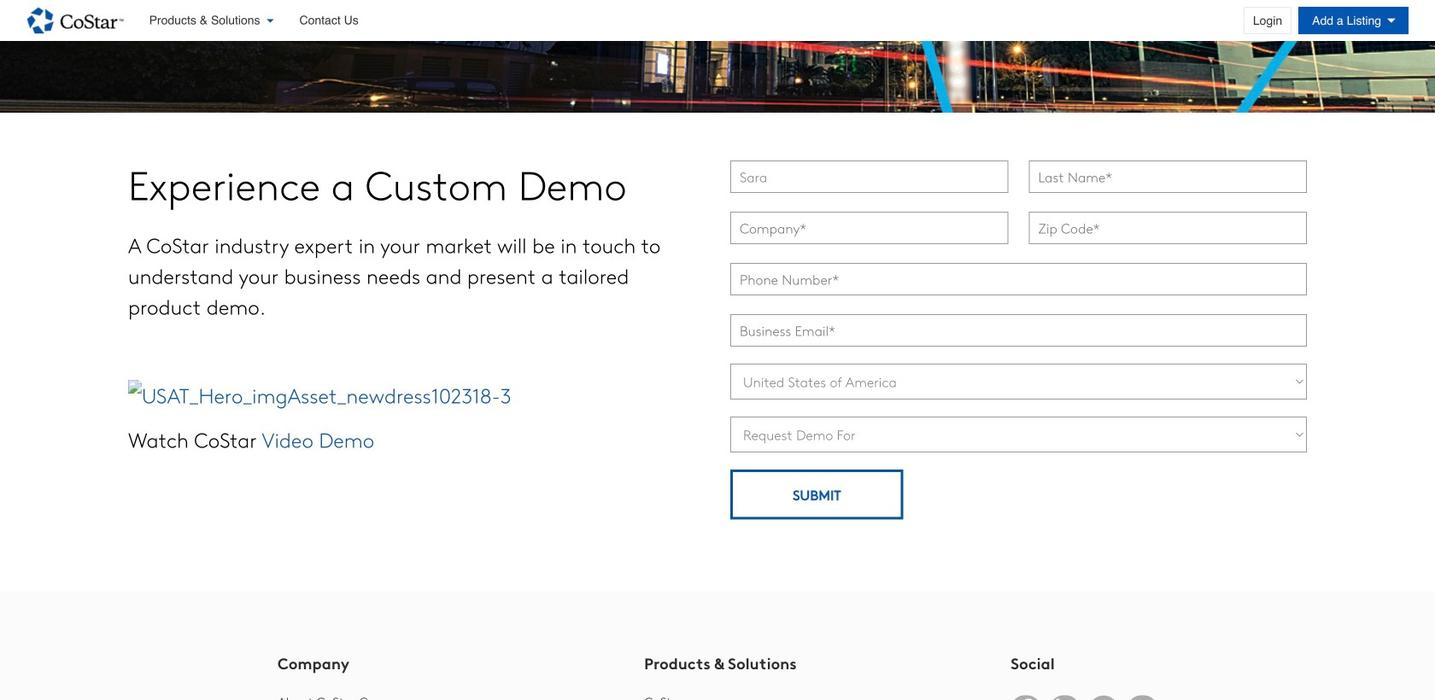 Task type: describe. For each thing, give the bounding box(es) containing it.
Last Name* text field
[[1029, 161, 1307, 193]]

Zip Code* text field
[[1029, 212, 1307, 244]]

First Name* text field
[[731, 161, 1009, 193]]



Task type: locate. For each thing, give the bounding box(es) containing it.
costar image
[[26, 7, 124, 34]]

Company* text field
[[731, 212, 1009, 244]]

usat_hero_imgasset_newdress102318 3 image
[[128, 380, 512, 411]]

Phone Number* telephone field
[[731, 263, 1307, 296]]

None submit
[[731, 470, 904, 520]]

Business Email* email field
[[731, 314, 1307, 347]]



